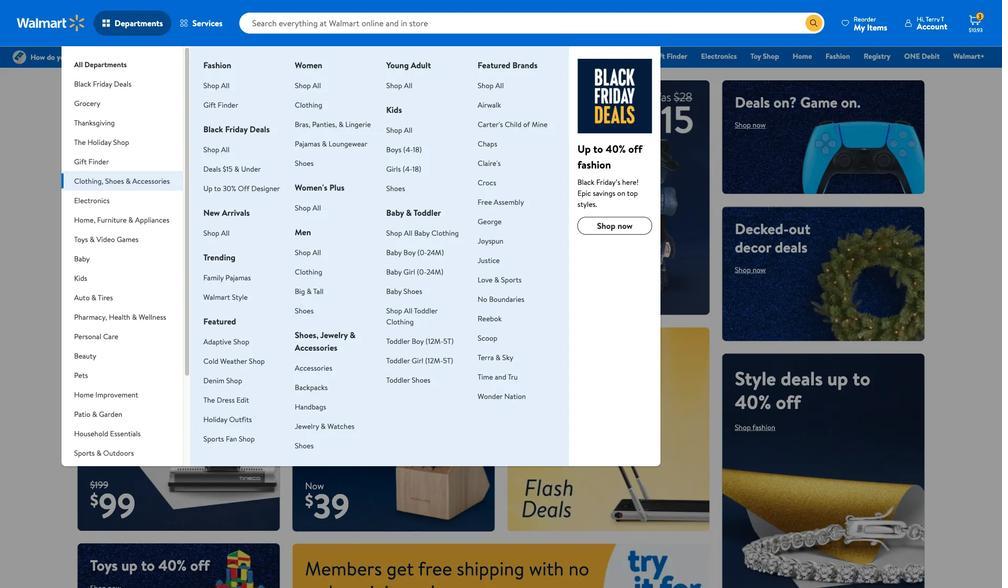 Task type: describe. For each thing, give the bounding box(es) containing it.
& inside auto & tires dropdown button
[[92, 293, 96, 303]]

clothing, shoes & accessories image
[[578, 59, 652, 134]]

0 vertical spatial sports
[[501, 275, 522, 285]]

arrivals
[[222, 207, 250, 219]]

shoes link up women's
[[295, 158, 314, 168]]

furniture
[[97, 215, 127, 225]]

weather
[[220, 356, 247, 366]]

walmart style
[[203, 292, 248, 302]]

electronics button
[[62, 191, 183, 210]]

(4- for boys
[[403, 144, 413, 155]]

grocery for grocery
[[74, 98, 100, 108]]

tech
[[125, 92, 153, 112]]

outdoors
[[103, 448, 134, 458]]

shoes link down jewelry & watches
[[295, 441, 314, 451]]

up to 30% off designer
[[203, 183, 280, 193]]

and
[[495, 372, 506, 382]]

deals for style deals up to 40% off
[[781, 365, 823, 392]]

scoop link
[[478, 333, 498, 343]]

deals on? game on.
[[735, 92, 861, 112]]

shoes link down big
[[295, 306, 314, 316]]

epic
[[578, 188, 591, 198]]

toddler up shop all baby clothing link
[[414, 207, 441, 219]]

tall
[[313, 286, 324, 296]]

black down huge
[[203, 124, 223, 135]]

shoes down toddler girl (12m-5t)
[[412, 375, 431, 385]]

all up huge
[[221, 80, 230, 90]]

shoes link down girls
[[386, 183, 405, 193]]

debit
[[922, 51, 940, 61]]

all down featured brands
[[496, 80, 504, 90]]

items
[[867, 21, 888, 33]]

styles.
[[578, 199, 597, 209]]

thanksgiving for thanksgiving dropdown button
[[74, 117, 115, 128]]

shop all for kids
[[386, 125, 413, 135]]

the holiday shop link
[[578, 50, 643, 62]]

home for home improvement
[[74, 390, 94, 400]]

$ for 99
[[90, 488, 99, 512]]

girl for (12m-
[[412, 356, 423, 366]]

shop now for save big!
[[314, 289, 345, 299]]

claire's link
[[478, 158, 501, 168]]

& inside patio & garden dropdown button
[[92, 409, 97, 419]]

here!
[[622, 177, 639, 187]]

40% inside style deals up to 40% off
[[735, 389, 772, 415]]

grocery for grocery & essentials
[[448, 51, 474, 61]]

& left sky
[[496, 352, 501, 363]]

decor
[[103, 468, 123, 478]]

the for grocery & essentials
[[583, 51, 595, 61]]

& inside 'grocery & essentials' link
[[476, 51, 481, 61]]

baby for boy
[[386, 247, 402, 258]]

denim
[[203, 376, 224, 386]]

to inside style deals up to 40% off
[[853, 365, 871, 392]]

now for up to 40% off sports gear
[[538, 386, 551, 396]]

terra & sky
[[478, 352, 514, 363]]

deals left the on?
[[735, 92, 770, 112]]

child
[[505, 119, 522, 129]]

accessories link
[[295, 363, 332, 373]]

fan
[[226, 434, 237, 444]]

loungewear
[[329, 139, 367, 149]]

members
[[305, 556, 382, 582]]

improvement
[[95, 390, 138, 400]]

up to 40% off sports gear
[[520, 339, 611, 378]]

gift for the bottom gift finder link
[[203, 100, 216, 110]]

sports for sports & outdoors
[[74, 448, 95, 458]]

shop all baby clothing link
[[386, 228, 459, 238]]

claire's
[[478, 158, 501, 168]]

to inside up to 40% off fashion black friday's here! epic savings on top styles.
[[593, 141, 603, 156]]

to inside up to 40% off sports gear
[[542, 339, 556, 360]]

clothing link for men
[[295, 267, 322, 277]]

finder for gift finder dropdown button
[[88, 156, 109, 167]]

1 horizontal spatial friday
[[225, 124, 248, 135]]

finder for the bottom gift finder link
[[218, 100, 238, 110]]

1 horizontal spatial fashion
[[826, 51, 850, 61]]

now down 'on'
[[618, 220, 633, 232]]

cold weather shop link
[[203, 356, 265, 366]]

handbags
[[295, 402, 326, 412]]

2 vertical spatial accessories
[[295, 363, 332, 373]]

1 horizontal spatial gift finder link
[[648, 50, 692, 62]]

& down panties,
[[322, 139, 327, 149]]

baby boy (0-24m)
[[386, 247, 444, 258]]

style deals up to 40% off
[[735, 365, 871, 415]]

love & sports
[[478, 275, 522, 285]]

home deals are served
[[305, 339, 449, 360]]

(0- for girl
[[417, 267, 427, 277]]

1 horizontal spatial pajamas
[[295, 139, 320, 149]]

up for up to 40% off sports gear
[[520, 339, 539, 360]]

shoes up women's
[[295, 158, 314, 168]]

off
[[238, 183, 250, 193]]

baby for girl
[[386, 267, 402, 277]]

airwalk
[[478, 100, 501, 110]]

18) for boys (4-18)
[[413, 144, 422, 155]]

now dollar 39 null group
[[293, 480, 350, 532]]

baby shoes
[[386, 286, 422, 296]]

deals inside decked-out decor deals
[[775, 237, 808, 257]]

toy shop
[[751, 51, 779, 61]]

auto & tires button
[[62, 288, 183, 308]]

friday for black friday deals 'link'
[[395, 51, 415, 61]]

shoes down baby girl (0-24m)
[[404, 286, 422, 296]]

shop all link down new at the top left of the page
[[203, 228, 230, 238]]

(0- for boy
[[417, 247, 427, 258]]

& right "$15"
[[235, 164, 239, 174]]

shop now link for up to 40% off sports gear
[[520, 386, 551, 396]]

black inside 'link'
[[376, 51, 394, 61]]

home for home deals up to 30% off
[[90, 239, 140, 265]]

now
[[305, 480, 324, 493]]

accessories for shoes
[[132, 176, 170, 186]]

plus
[[330, 182, 345, 193]]

electronics for electronics dropdown button
[[74, 195, 110, 206]]

deals for home deals up to 30% off
[[144, 239, 186, 265]]

clothing up bras,
[[295, 100, 322, 110]]

shop all baby clothing
[[386, 228, 459, 238]]

friday for black friday deals dropdown button at the top
[[93, 79, 112, 89]]

wellness
[[139, 312, 166, 322]]

(12m- for boy
[[426, 336, 444, 346]]

$199 $ 99
[[90, 479, 136, 529]]

with
[[529, 556, 564, 582]]

baby shoes link
[[386, 286, 422, 296]]

wonder nation
[[478, 391, 526, 402]]

all up the baby boy (0-24m) link
[[404, 228, 413, 238]]

39
[[314, 483, 350, 530]]

$10.93
[[969, 26, 983, 33]]

seasonal decor & party supplies
[[74, 468, 148, 489]]

shoes inside dropdown button
[[105, 176, 124, 186]]

& up shop all baby clothing link
[[406, 207, 412, 219]]

deals inside 'link'
[[417, 51, 434, 61]]

clothing up baby boy (0-24m)
[[432, 228, 459, 238]]

backpacks link
[[295, 382, 328, 393]]

shop all link for women
[[295, 80, 321, 90]]

the for cold weather shop
[[203, 395, 215, 405]]

finder for gift finder link to the right
[[667, 51, 688, 61]]

one
[[905, 51, 920, 61]]

jewelry inside shoes, jewelry & accessories
[[320, 330, 348, 341]]

auto
[[74, 293, 90, 303]]

pharmacy,
[[74, 312, 107, 322]]

& inside seasonal decor & party supplies
[[125, 468, 130, 478]]

time
[[478, 372, 493, 382]]

1 vertical spatial departments
[[85, 59, 127, 69]]

baby up baby boy (0-24m)
[[414, 228, 430, 238]]

care
[[103, 331, 118, 342]]

family pajamas link
[[203, 273, 251, 283]]

toddler inside shop all toddler clothing
[[414, 306, 438, 316]]

shop all down new at the top left of the page
[[203, 228, 230, 238]]

garden
[[99, 409, 122, 419]]

time and tru
[[478, 372, 518, 382]]

boy for baby
[[404, 247, 416, 258]]

free
[[478, 197, 492, 207]]

deals left "$15"
[[203, 164, 221, 174]]

all departments link
[[62, 46, 183, 74]]

2 vertical spatial up
[[121, 556, 138, 576]]

now for save big!
[[331, 289, 345, 299]]

5t) for toddler boy (12m-5t)
[[444, 336, 454, 346]]

black friday deals link
[[372, 50, 439, 62]]

off inside style deals up to 40% off
[[776, 389, 801, 415]]

shop inside dropdown button
[[113, 137, 129, 147]]

featured for featured brands
[[478, 59, 511, 71]]

& right love
[[495, 275, 499, 285]]

cold weather shop
[[203, 356, 265, 366]]

shop all link down young at top left
[[386, 80, 413, 90]]

Walmart Site-Wide search field
[[240, 13, 825, 34]]

shop all toddler clothing link
[[386, 306, 438, 327]]

young
[[386, 59, 409, 71]]

patio
[[74, 409, 90, 419]]

free assembly link
[[478, 197, 524, 207]]

carter's
[[478, 119, 503, 129]]

shop all down women's
[[295, 203, 321, 213]]

shop all for men
[[295, 247, 321, 258]]

to inside home deals up to 30% off
[[115, 263, 133, 289]]

up for style deals up to 40% off
[[828, 365, 848, 392]]

bras,
[[295, 119, 310, 129]]

all up boys (4-18)
[[404, 125, 413, 135]]

now for deals on? game on.
[[753, 120, 766, 130]]

shop now link for deals on? game on.
[[735, 120, 766, 130]]

girl for (0-
[[404, 267, 415, 277]]

was dollar $199, now dollar 99 group
[[78, 479, 136, 531]]

holiday for the holiday shop link
[[596, 51, 621, 61]]

accessories for jewelry
[[295, 342, 338, 354]]

up for up to 40% off fashion black friday's here! epic savings on top styles.
[[578, 141, 591, 156]]

the holiday shop for the holiday shop link
[[583, 51, 639, 61]]

services button
[[171, 11, 231, 36]]

all up tall
[[313, 247, 321, 258]]

& inside pharmacy, health & wellness dropdown button
[[132, 312, 137, 322]]

shoes down girls
[[386, 183, 405, 193]]

reorder my items
[[854, 14, 888, 33]]

& inside toys & video games dropdown button
[[90, 234, 95, 244]]

& inside home, furniture & appliances dropdown button
[[128, 215, 133, 225]]

boy for toddler
[[412, 336, 424, 346]]

cold
[[203, 356, 219, 366]]

watches
[[328, 421, 355, 432]]

the dress edit link
[[203, 395, 249, 405]]

designer
[[251, 183, 280, 193]]

now for high tech gifts, huge savings
[[108, 138, 121, 148]]

big & tall
[[295, 286, 324, 296]]

get
[[387, 556, 414, 582]]

1 vertical spatial gift finder link
[[203, 100, 238, 110]]

shop now for deals on? game on.
[[735, 120, 766, 130]]

shop now for home deals are served
[[305, 367, 336, 377]]

toys & video games button
[[62, 230, 183, 249]]

now for home deals are served
[[323, 367, 336, 377]]

shoes down jewelry & watches
[[295, 441, 314, 451]]

up for home deals up to 30% off
[[90, 263, 111, 289]]

up to 30% off designer link
[[203, 183, 280, 193]]



Task type: locate. For each thing, give the bounding box(es) containing it.
shop now for high tech gifts, huge savings
[[90, 138, 121, 148]]

1 horizontal spatial savings
[[593, 188, 616, 198]]

5t) down toddler boy (12m-5t) link
[[443, 356, 453, 366]]

all up "$15"
[[221, 144, 230, 155]]

baby up shop all baby clothing link
[[386, 207, 404, 219]]

1 horizontal spatial toys
[[90, 556, 118, 576]]

1 vertical spatial thanksgiving
[[74, 117, 115, 128]]

thanksgiving down walmart site-wide search box
[[527, 51, 569, 61]]

deals inside dropdown button
[[114, 79, 131, 89]]

24m)
[[427, 247, 444, 258], [427, 267, 444, 277]]

$ for 39
[[305, 489, 314, 513]]

finder inside dropdown button
[[88, 156, 109, 167]]

boys (4-18)
[[386, 144, 422, 155]]

shop now for decked-out decor deals
[[735, 265, 766, 275]]

all down women
[[313, 80, 321, 90]]

friday inside black friday deals 'link'
[[395, 51, 415, 61]]

black friday deals inside dropdown button
[[74, 79, 131, 89]]

household
[[74, 429, 108, 439]]

0 horizontal spatial up
[[90, 263, 111, 289]]

up inside up to 40% off fashion black friday's here! epic savings on top styles.
[[578, 141, 591, 156]]

shop all for black friday deals
[[203, 144, 230, 155]]

essentials down walmart site-wide search box
[[482, 51, 514, 61]]

0 vertical spatial (0-
[[417, 247, 427, 258]]

1 vertical spatial sports
[[203, 434, 224, 444]]

2 vertical spatial black friday deals
[[203, 124, 270, 135]]

black friday deals for black friday deals 'link'
[[376, 51, 434, 61]]

baby for shoes
[[386, 286, 402, 296]]

gift finder link right the gifts, at left top
[[203, 100, 238, 110]]

2 horizontal spatial black friday deals
[[376, 51, 434, 61]]

sports inside dropdown button
[[74, 448, 95, 458]]

toys for toys up to 40% off
[[90, 556, 118, 576]]

1 horizontal spatial the holiday shop
[[583, 51, 639, 61]]

1 (12m- from the top
[[426, 336, 444, 346]]

0 horizontal spatial fashion
[[578, 157, 611, 172]]

lingerie
[[345, 119, 371, 129]]

1 vertical spatial 18)
[[412, 164, 421, 174]]

0 horizontal spatial the holiday shop
[[74, 137, 129, 147]]

essentials inside dropdown button
[[110, 429, 141, 439]]

0 horizontal spatial style
[[232, 292, 248, 302]]

now up gift finder dropdown button
[[108, 138, 121, 148]]

are
[[384, 339, 404, 360]]

grocery inside "grocery" dropdown button
[[74, 98, 100, 108]]

beauty button
[[62, 346, 183, 366]]

0 vertical spatial (12m-
[[426, 336, 444, 346]]

assembly
[[494, 197, 524, 207]]

walmart+ link
[[949, 50, 990, 62]]

pajamas & loungewear
[[295, 139, 367, 149]]

1 vertical spatial (0-
[[417, 267, 427, 277]]

the holiday shop inside dropdown button
[[74, 137, 129, 147]]

electronics inside dropdown button
[[74, 195, 110, 206]]

appliances
[[135, 215, 169, 225]]

accessories inside shoes, jewelry & accessories
[[295, 342, 338, 354]]

terry
[[926, 14, 940, 23]]

0 horizontal spatial the
[[74, 137, 86, 147]]

shop now link for save big!
[[305, 286, 353, 303]]

health
[[109, 312, 130, 322]]

savings down friday's
[[593, 188, 616, 198]]

0 vertical spatial 5t)
[[444, 336, 454, 346]]

1 vertical spatial 5t)
[[443, 356, 453, 366]]

2 horizontal spatial holiday
[[596, 51, 621, 61]]

shop fashion
[[735, 422, 776, 433]]

shop all down young at top left
[[386, 80, 413, 90]]

pajamas up walmart style "link"
[[226, 273, 251, 283]]

accessories down shoes,
[[295, 342, 338, 354]]

0 horizontal spatial electronics
[[74, 195, 110, 206]]

shop all down women
[[295, 80, 321, 90]]

toddler for boy
[[386, 336, 410, 346]]

boy up toddler girl (12m-5t) link
[[412, 336, 424, 346]]

home inside home link
[[793, 51, 812, 61]]

deals inside style deals up to 40% off
[[781, 365, 823, 392]]

gift right the holiday shop link
[[652, 51, 665, 61]]

1 vertical spatial pajamas
[[226, 273, 251, 283]]

deals $15 & under
[[203, 164, 261, 174]]

1 horizontal spatial gift
[[203, 100, 216, 110]]

fashion
[[578, 157, 611, 172], [753, 422, 776, 433]]

0 horizontal spatial kids
[[74, 273, 87, 283]]

gift inside dropdown button
[[74, 156, 87, 167]]

shop all for women
[[295, 80, 321, 90]]

chaps link
[[478, 139, 497, 149]]

grocery down black friday deals dropdown button at the top
[[74, 98, 100, 108]]

up inside home deals up to 30% off
[[90, 263, 111, 289]]

shop all link down women's
[[295, 203, 321, 213]]

kids up boys
[[386, 104, 402, 116]]

pets button
[[62, 366, 183, 385]]

now down deals on? game on. on the right of page
[[753, 120, 766, 130]]

gift finder right the gifts, at left top
[[203, 100, 238, 110]]

toddler shoes
[[386, 375, 431, 385]]

love
[[478, 275, 493, 285]]

2 vertical spatial gift finder
[[74, 156, 109, 167]]

0 vertical spatial style
[[232, 292, 248, 302]]

1 horizontal spatial essentials
[[482, 51, 514, 61]]

personal
[[74, 331, 101, 342]]

departments inside dropdown button
[[115, 17, 163, 29]]

1 vertical spatial style
[[735, 365, 776, 392]]

beauty
[[74, 351, 96, 361]]

supplies
[[74, 479, 100, 489]]

0 vertical spatial 30%
[[223, 183, 236, 193]]

shoes, jewelry & accessories
[[295, 330, 356, 354]]

all up black friday deals dropdown button at the top
[[74, 59, 83, 69]]

essentials down patio & garden dropdown button
[[110, 429, 141, 439]]

featured for featured
[[203, 316, 236, 327]]

george link
[[478, 216, 502, 227]]

1 vertical spatial finder
[[218, 100, 238, 110]]

the right thanksgiving link
[[583, 51, 595, 61]]

18) right boys
[[413, 144, 422, 155]]

shop all link up huge
[[203, 80, 230, 90]]

home inside home deals up to 30% off
[[90, 239, 140, 265]]

toddler for girl
[[386, 356, 410, 366]]

1 vertical spatial kids
[[74, 273, 87, 283]]

services
[[192, 17, 223, 29]]

0 vertical spatial the holiday shop
[[583, 51, 639, 61]]

now for home deals up to 30% off
[[108, 320, 121, 330]]

thanksgiving
[[527, 51, 569, 61], [74, 117, 115, 128]]

big!
[[380, 229, 435, 276]]

shop now link
[[735, 120, 766, 130], [90, 138, 121, 148], [578, 217, 652, 235], [735, 265, 766, 275], [305, 286, 353, 303], [90, 320, 121, 330], [305, 367, 336, 377], [520, 386, 551, 396]]

1 vertical spatial gift finder
[[203, 100, 238, 110]]

clothing up big & tall
[[295, 267, 322, 277]]

now for decked-out decor deals
[[753, 265, 766, 275]]

fashion up huge
[[203, 59, 231, 71]]

deals up the under
[[250, 124, 270, 135]]

gift for gift finder dropdown button
[[74, 156, 87, 167]]

0 horizontal spatial jewelry
[[295, 421, 319, 432]]

0 horizontal spatial holiday
[[87, 137, 111, 147]]

Search search field
[[240, 13, 825, 34]]

savings up the holiday shop dropdown button
[[90, 110, 137, 131]]

shoes,
[[295, 330, 319, 341]]

clothing link for women
[[295, 100, 322, 110]]

gift for gift finder link to the right
[[652, 51, 665, 61]]

gift finder inside dropdown button
[[74, 156, 109, 167]]

toys for toys & video games
[[74, 234, 88, 244]]

brands
[[513, 59, 538, 71]]

baby button
[[62, 249, 183, 269]]

shop inside shop all toddler clothing
[[386, 306, 402, 316]]

0 horizontal spatial fashion
[[203, 59, 231, 71]]

0 horizontal spatial finder
[[88, 156, 109, 167]]

0 vertical spatial friday
[[395, 51, 415, 61]]

deals right young at top left
[[417, 51, 434, 61]]

crocs
[[478, 177, 496, 188]]

$
[[90, 488, 99, 512], [305, 489, 314, 513]]

shoes
[[295, 158, 314, 168], [105, 176, 124, 186], [386, 183, 405, 193], [404, 286, 422, 296], [295, 306, 314, 316], [412, 375, 431, 385], [295, 441, 314, 451]]

all down women's plus
[[313, 203, 321, 213]]

& left outdoors
[[97, 448, 101, 458]]

1 vertical spatial essentials
[[110, 429, 141, 439]]

gift finder link left electronics link
[[648, 50, 692, 62]]

1 vertical spatial up
[[203, 183, 213, 193]]

30% left off
[[223, 183, 236, 193]]

video
[[96, 234, 115, 244]]

household essentials
[[74, 429, 141, 439]]

0 vertical spatial fashion
[[578, 157, 611, 172]]

0 horizontal spatial pajamas
[[226, 273, 251, 283]]

& right panties,
[[339, 119, 344, 129]]

style inside style deals up to 40% off
[[735, 365, 776, 392]]

2 vertical spatial holiday
[[203, 414, 227, 425]]

0 horizontal spatial up
[[203, 183, 213, 193]]

home for home
[[793, 51, 812, 61]]

savings inside high tech gifts, huge savings
[[90, 110, 137, 131]]

toddler boy (12m-5t)
[[386, 336, 454, 346]]

savings inside up to 40% off fashion black friday's here! epic savings on top styles.
[[593, 188, 616, 198]]

5t)
[[444, 336, 454, 346], [443, 356, 453, 366]]

grocery right adult
[[448, 51, 474, 61]]

home inside home improvement "dropdown button"
[[74, 390, 94, 400]]

30% inside home deals up to 30% off
[[138, 263, 172, 289]]

toddler up toddler shoes link
[[386, 356, 410, 366]]

1 vertical spatial the holiday shop
[[74, 137, 129, 147]]

gift finder for gift finder link to the right
[[652, 51, 688, 61]]

fashion right home link
[[826, 51, 850, 61]]

1 horizontal spatial the
[[203, 395, 215, 405]]

electronics for electronics link
[[701, 51, 737, 61]]

shop all link up 'airwalk'
[[478, 80, 504, 90]]

0 horizontal spatial featured
[[203, 316, 236, 327]]

outfits
[[229, 414, 252, 425]]

the left 'dress'
[[203, 395, 215, 405]]

high tech gifts, huge savings
[[90, 92, 226, 131]]

toddler for shoes
[[386, 375, 410, 385]]

all down young adult
[[404, 80, 413, 90]]

clothing link up bras,
[[295, 100, 322, 110]]

1 vertical spatial fashion
[[753, 422, 776, 433]]

shop all link for fashion
[[203, 80, 230, 90]]

1 horizontal spatial up
[[121, 556, 138, 576]]

bras, panties, & lingerie
[[295, 119, 371, 129]]

0 vertical spatial the
[[583, 51, 595, 61]]

1 vertical spatial (12m-
[[425, 356, 443, 366]]

girl down toddler boy (12m-5t) link
[[412, 356, 423, 366]]

thanksgiving down "high"
[[74, 117, 115, 128]]

shop all up 'airwalk'
[[478, 80, 504, 90]]

up inside up to 40% off sports gear
[[520, 339, 539, 360]]

shop now link for decked-out decor deals
[[735, 265, 766, 275]]

seasonal decor & party supplies button
[[62, 463, 183, 494]]

style up shop fashion link
[[735, 365, 776, 392]]

the holiday shop for the holiday shop dropdown button
[[74, 137, 129, 147]]

off inside up to 40% off fashion black friday's here! epic savings on top styles.
[[629, 141, 643, 156]]

black inside dropdown button
[[74, 79, 91, 89]]

shoes down big
[[295, 306, 314, 316]]

big
[[295, 286, 305, 296]]

0 vertical spatial featured
[[478, 59, 511, 71]]

shop now for home deals up to 30% off
[[90, 320, 121, 330]]

toys inside dropdown button
[[74, 234, 88, 244]]

1 vertical spatial black friday deals
[[74, 79, 131, 89]]

now down sports
[[538, 386, 551, 396]]

up for up to 30% off designer
[[203, 183, 213, 193]]

clothing up toddler boy (12m-5t) link
[[386, 317, 414, 327]]

free
[[418, 556, 452, 582]]

toddler down toddler girl (12m-5t)
[[386, 375, 410, 385]]

2 vertical spatial up
[[520, 339, 539, 360]]

electronics down clothing,
[[74, 195, 110, 206]]

black up epic
[[578, 177, 595, 187]]

0 vertical spatial 24m)
[[427, 247, 444, 258]]

1 horizontal spatial up
[[520, 339, 539, 360]]

1 horizontal spatial holiday
[[203, 414, 227, 425]]

shop now link for home deals are served
[[305, 367, 336, 377]]

shop all for featured brands
[[478, 80, 504, 90]]

1 vertical spatial jewelry
[[295, 421, 319, 432]]

top
[[627, 188, 638, 198]]

jewelry down handbags
[[295, 421, 319, 432]]

$ inside "$199 $ 99"
[[90, 488, 99, 512]]

sports
[[501, 275, 522, 285], [203, 434, 224, 444], [74, 448, 95, 458]]

search icon image
[[810, 19, 818, 27]]

toddler down shop all toddler clothing link
[[386, 336, 410, 346]]

big & tall link
[[295, 286, 324, 296]]

accessories inside dropdown button
[[132, 176, 170, 186]]

baby up the baby shoes link
[[386, 267, 402, 277]]

girls (4-18)
[[386, 164, 421, 174]]

0 horizontal spatial gift finder link
[[203, 100, 238, 110]]

18) for girls (4-18)
[[412, 164, 421, 174]]

(12m- for girl
[[425, 356, 443, 366]]

shop all down men
[[295, 247, 321, 258]]

baby girl (0-24m) link
[[386, 267, 444, 277]]

home,
[[74, 215, 95, 225]]

1 vertical spatial the
[[74, 137, 86, 147]]

1 horizontal spatial style
[[735, 365, 776, 392]]

0 vertical spatial savings
[[90, 110, 137, 131]]

(12m-
[[426, 336, 444, 346], [425, 356, 443, 366]]

shop all link for men
[[295, 247, 321, 258]]

1 horizontal spatial black friday deals
[[203, 124, 270, 135]]

$199
[[90, 479, 108, 492]]

& inside shoes, jewelry & accessories
[[350, 330, 356, 341]]

toddler shoes link
[[386, 375, 431, 385]]

shop all link down women
[[295, 80, 321, 90]]

denim shop
[[203, 376, 242, 386]]

jewelry right shoes,
[[320, 330, 348, 341]]

1 vertical spatial 30%
[[138, 263, 172, 289]]

kids up auto on the left of page
[[74, 273, 87, 283]]

5t) for toddler girl (12m-5t)
[[443, 356, 453, 366]]

toys
[[74, 234, 88, 244], [90, 556, 118, 576]]

& left video
[[90, 234, 95, 244]]

& inside 'clothing, shoes & accessories' dropdown button
[[126, 176, 131, 186]]

40% inside up to 40% off sports gear
[[559, 339, 588, 360]]

the dress edit
[[203, 395, 249, 405]]

0 vertical spatial finder
[[667, 51, 688, 61]]

george
[[478, 216, 502, 227]]

1 clothing link from the top
[[295, 100, 322, 110]]

joyspun link
[[478, 236, 504, 246]]

sports left the 'fan'
[[203, 434, 224, 444]]

gift finder left electronics link
[[652, 51, 688, 61]]

baby up baby girl (0-24m) link
[[386, 247, 402, 258]]

1 horizontal spatial fashion
[[753, 422, 776, 433]]

2 horizontal spatial up
[[578, 141, 591, 156]]

0 vertical spatial black friday deals
[[376, 51, 434, 61]]

account
[[917, 21, 948, 32]]

(0- down shop all baby clothing
[[417, 247, 427, 258]]

1 horizontal spatial featured
[[478, 59, 511, 71]]

1 vertical spatial toys
[[90, 556, 118, 576]]

the inside dropdown button
[[74, 137, 86, 147]]

0 vertical spatial gift finder link
[[648, 50, 692, 62]]

shop now for up to 40% off sports gear
[[520, 386, 551, 396]]

shop all link up boys (4-18)
[[386, 125, 413, 135]]

2 horizontal spatial gift finder
[[652, 51, 688, 61]]

adaptive shop
[[203, 337, 249, 347]]

shop now link for high tech gifts, huge savings
[[90, 138, 121, 148]]

0 vertical spatial grocery
[[448, 51, 474, 61]]

registry link
[[859, 50, 896, 62]]

shop all link for black friday deals
[[203, 144, 230, 155]]

0 vertical spatial gift finder
[[652, 51, 688, 61]]

sports up seasonal
[[74, 448, 95, 458]]

0 horizontal spatial grocery
[[74, 98, 100, 108]]

40% inside up to 40% off fashion black friday's here! epic savings on top styles.
[[606, 141, 626, 156]]

& right furniture
[[128, 215, 133, 225]]

black inside up to 40% off fashion black friday's here! epic savings on top styles.
[[578, 177, 595, 187]]

shop all up huge
[[203, 80, 230, 90]]

18) right girls
[[412, 164, 421, 174]]

0 vertical spatial toys
[[74, 234, 88, 244]]

pajamas & loungewear link
[[295, 139, 367, 149]]

2 horizontal spatial sports
[[501, 275, 522, 285]]

boys
[[386, 144, 402, 155]]

1 vertical spatial boy
[[412, 336, 424, 346]]

& down gift finder dropdown button
[[126, 176, 131, 186]]

& inside sports & outdoors dropdown button
[[97, 448, 101, 458]]

shop
[[622, 51, 639, 61], [763, 51, 779, 61], [203, 80, 219, 90], [295, 80, 311, 90], [386, 80, 402, 90], [478, 80, 494, 90], [735, 120, 751, 130], [386, 125, 402, 135], [113, 137, 129, 147], [90, 138, 106, 148], [203, 144, 219, 155], [295, 203, 311, 213], [597, 220, 616, 232], [203, 228, 219, 238], [386, 228, 402, 238], [295, 247, 311, 258], [735, 265, 751, 275], [314, 289, 330, 299], [386, 306, 402, 316], [90, 320, 106, 330], [233, 337, 249, 347], [249, 356, 265, 366], [305, 367, 321, 377], [226, 376, 242, 386], [520, 386, 536, 396], [735, 422, 751, 433], [239, 434, 255, 444]]

black friday deals
[[376, 51, 434, 61], [74, 79, 131, 89], [203, 124, 270, 135]]

1 horizontal spatial kids
[[386, 104, 402, 116]]

(4- for girls
[[403, 164, 412, 174]]

off inside up to 40% off sports gear
[[591, 339, 611, 360]]

now up 'care'
[[108, 320, 121, 330]]

(12m- down toddler boy (12m-5t) link
[[425, 356, 443, 366]]

party
[[132, 468, 148, 478]]

& left watches on the left bottom of the page
[[321, 421, 326, 432]]

thanksgiving inside thanksgiving link
[[527, 51, 569, 61]]

no
[[569, 556, 590, 582]]

electronics
[[701, 51, 737, 61], [74, 195, 110, 206]]

thanksgiving for thanksgiving link
[[527, 51, 569, 61]]

shop all link for kids
[[386, 125, 413, 135]]

all down new arrivals
[[221, 228, 230, 238]]

0 vertical spatial holiday
[[596, 51, 621, 61]]

0 vertical spatial up
[[578, 141, 591, 156]]

deals inside home deals up to 30% off
[[144, 239, 186, 265]]

black friday deals for black friday deals dropdown button at the top
[[74, 79, 131, 89]]

deals for home deals are served
[[347, 339, 380, 360]]

1 horizontal spatial grocery
[[448, 51, 474, 61]]

holiday for the holiday shop dropdown button
[[87, 137, 111, 147]]

baby down baby girl (0-24m) link
[[386, 286, 402, 296]]

1 vertical spatial up
[[828, 365, 848, 392]]

$15
[[223, 164, 233, 174]]

finder
[[667, 51, 688, 61], [218, 100, 238, 110], [88, 156, 109, 167]]

up inside style deals up to 40% off
[[828, 365, 848, 392]]

members get free shipping with no order minimum!
[[305, 556, 590, 589]]

1 horizontal spatial electronics
[[701, 51, 737, 61]]

one debit link
[[900, 50, 945, 62]]

24m) for baby girl (0-24m)
[[427, 267, 444, 277]]

edit
[[237, 395, 249, 405]]

kids inside dropdown button
[[74, 273, 87, 283]]

sports for sports fan shop
[[203, 434, 224, 444]]

shop all for fashion
[[203, 80, 230, 90]]

24m) for baby boy (0-24m)
[[427, 247, 444, 258]]

1 vertical spatial savings
[[593, 188, 616, 198]]

& left 'are'
[[350, 330, 356, 341]]

24m) down the baby boy (0-24m) link
[[427, 267, 444, 277]]

no
[[478, 294, 487, 304]]

fashion inside up to 40% off fashion black friday's here! epic savings on top styles.
[[578, 157, 611, 172]]

gift finder for gift finder dropdown button
[[74, 156, 109, 167]]

off inside home deals up to 30% off
[[90, 286, 115, 312]]

0 vertical spatial pajamas
[[295, 139, 320, 149]]

1 horizontal spatial sports
[[203, 434, 224, 444]]

2 vertical spatial friday
[[225, 124, 248, 135]]

baby for &
[[386, 207, 404, 219]]

home for home deals are served
[[305, 339, 344, 360]]

24m) down shop all baby clothing link
[[427, 247, 444, 258]]

girl up the baby shoes at the left of page
[[404, 267, 415, 277]]

2 clothing link from the top
[[295, 267, 322, 277]]

2 (12m- from the top
[[425, 356, 443, 366]]

1 vertical spatial (4-
[[403, 164, 412, 174]]

holiday inside dropdown button
[[87, 137, 111, 147]]

toddler down the baby shoes link
[[414, 306, 438, 316]]

all inside shop all toddler clothing
[[404, 306, 413, 316]]

shop now link for home deals up to 30% off
[[90, 320, 121, 330]]

baby inside dropdown button
[[74, 254, 90, 264]]

walmart image
[[17, 15, 85, 32]]

0 vertical spatial thanksgiving
[[527, 51, 569, 61]]

carter's child of mine
[[478, 119, 548, 129]]

1 horizontal spatial thanksgiving
[[527, 51, 569, 61]]

black friday deals inside 'link'
[[376, 51, 434, 61]]

2 vertical spatial the
[[203, 395, 215, 405]]

grocery inside 'grocery & essentials' link
[[448, 51, 474, 61]]

shoes link
[[295, 158, 314, 168], [386, 183, 405, 193], [295, 306, 314, 316], [295, 441, 314, 451]]

gift
[[652, 51, 665, 61], [203, 100, 216, 110], [74, 156, 87, 167]]

walmart+
[[954, 51, 985, 61]]

up right sky
[[520, 339, 539, 360]]

clothing inside shop all toddler clothing
[[386, 317, 414, 327]]

friday inside black friday deals dropdown button
[[93, 79, 112, 89]]

$ inside now $ 39
[[305, 489, 314, 513]]

& left tall
[[307, 286, 312, 296]]

boy up baby girl (0-24m)
[[404, 247, 416, 258]]

1 vertical spatial 24m)
[[427, 267, 444, 277]]

shop all link for featured brands
[[478, 80, 504, 90]]

thanksgiving inside thanksgiving dropdown button
[[74, 117, 115, 128]]

gift finder for the bottom gift finder link
[[203, 100, 238, 110]]

seasonal
[[74, 468, 102, 478]]

2 vertical spatial finder
[[88, 156, 109, 167]]

1 vertical spatial featured
[[203, 316, 236, 327]]

1 vertical spatial clothing link
[[295, 267, 322, 277]]

now down decor
[[753, 265, 766, 275]]

all
[[74, 59, 83, 69], [221, 80, 230, 90], [313, 80, 321, 90], [404, 80, 413, 90], [496, 80, 504, 90], [404, 125, 413, 135], [221, 144, 230, 155], [313, 203, 321, 213], [221, 228, 230, 238], [404, 228, 413, 238], [313, 247, 321, 258], [404, 306, 413, 316]]

t
[[941, 14, 945, 23]]



Task type: vqa. For each thing, say whether or not it's contained in the screenshot.
yet
no



